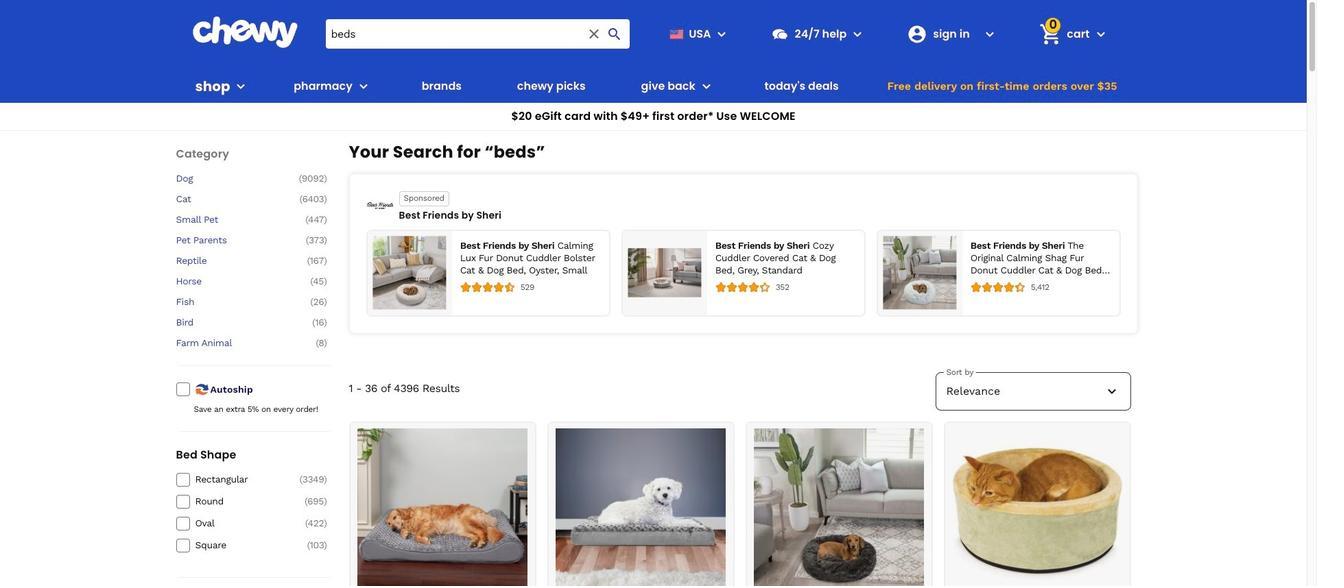 Task type: describe. For each thing, give the bounding box(es) containing it.
site banner
[[0, 0, 1307, 131]]

k&h pet products thermo-kitty bed indoor heated cat bed, sage, small image
[[953, 429, 1123, 587]]

furhaven nap ultra plush orthopedic deluxe cat & dog bed with removable cover, gray, medium image
[[556, 429, 726, 587]]

best friends by sheri calming lux fur donut cuddler bolster cat & dog bed, mink, small image
[[754, 429, 924, 587]]

furhaven ultra plush luxe lounger orthopedic cat & dog bed with removable cover, gray, jumbo image
[[358, 429, 528, 587]]

best friends by sheri calming lux fur donut cuddler bolster cat & dog bed, oyster, small image
[[373, 237, 447, 310]]

account menu image
[[982, 26, 999, 42]]

0 vertical spatial menu image
[[714, 26, 731, 42]]

items image
[[1039, 22, 1063, 46]]

1 vertical spatial menu image
[[233, 78, 249, 95]]

Search text field
[[326, 19, 630, 49]]



Task type: vqa. For each thing, say whether or not it's contained in the screenshot.
the / ICON
no



Task type: locate. For each thing, give the bounding box(es) containing it.
submit search image
[[607, 26, 623, 42]]

0 horizontal spatial menu image
[[233, 78, 249, 95]]

menu image down chewy home image
[[233, 78, 249, 95]]

menu image up give back menu icon
[[714, 26, 731, 42]]

help menu image
[[850, 26, 866, 42]]

best friends by sheri cozy cuddler covered cat & dog bed, grey, standard image
[[628, 237, 702, 310]]

menu image
[[714, 26, 731, 42], [233, 78, 249, 95]]

pharmacy menu image
[[355, 78, 372, 95]]

cart menu image
[[1093, 26, 1109, 42]]

1 horizontal spatial menu image
[[714, 26, 731, 42]]

delete search image
[[586, 26, 603, 42]]

Product search field
[[326, 19, 630, 49]]

best friends by sheri the original calming shag fur donut cuddler cat & dog bed, frost, small image
[[884, 237, 957, 310]]

list
[[366, 230, 1121, 317]]

header image image
[[366, 192, 394, 220]]

chewy support image
[[772, 25, 790, 43]]

give back menu image
[[698, 78, 715, 95]]

chewy home image
[[192, 16, 298, 48]]



